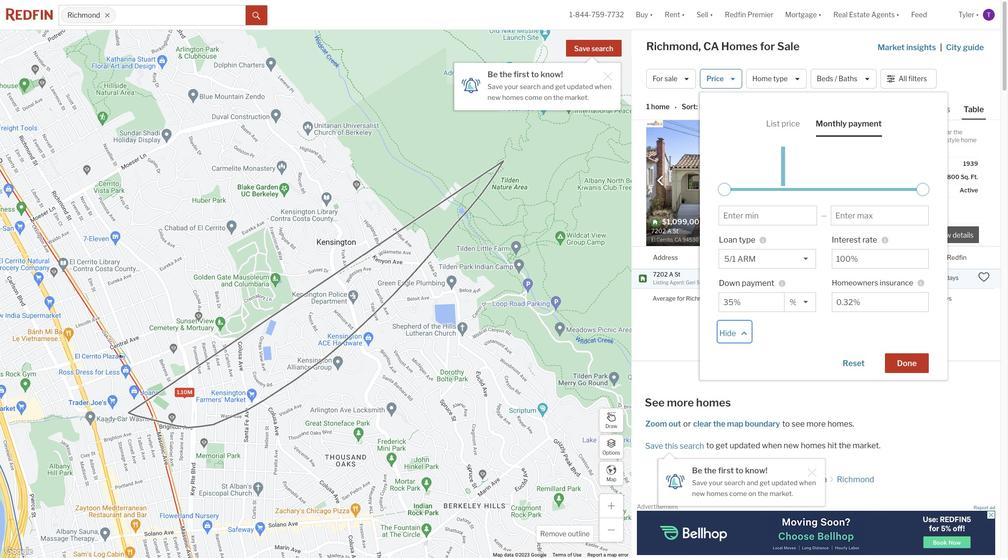 Task type: vqa. For each thing, say whether or not it's contained in the screenshot.
CANCEL on the right bottom of page
no



Task type: describe. For each thing, give the bounding box(es) containing it.
a inside 'nestled at the end of a tranquil cul-de-sac near the albany border, this charming mediterranean-style home exudes vintag...'
[[883, 129, 887, 136]]

cerrito
[[722, 275, 748, 282]]

first for be the first to know! dialog to the right
[[719, 466, 734, 476]]

beds button
[[817, 247, 832, 269]]

0 horizontal spatial 1,836
[[791, 218, 812, 226]]

5/1 arm
[[725, 255, 756, 264]]

0 vertical spatial days
[[876, 173, 890, 181]]

|
[[941, 43, 943, 52]]

mortgage
[[786, 11, 817, 19]]

5 ▾ from the left
[[897, 11, 900, 19]]

0 vertical spatial 20 days
[[867, 173, 890, 181]]

style
[[947, 136, 960, 144]]

baths inside beds / baths button
[[839, 75, 858, 83]]

remove
[[541, 530, 567, 538]]

stern
[[697, 280, 710, 286]]

address button
[[654, 247, 678, 269]]

hide
[[720, 329, 737, 338]]

sac
[[930, 129, 939, 136]]

•
[[675, 103, 677, 112]]

market
[[878, 43, 905, 52]]

get for be the first to know! dialog to the right
[[760, 479, 771, 487]]

terms
[[553, 553, 567, 558]]

mortgage ▾ button
[[780, 0, 828, 30]]

type for loan type
[[739, 235, 756, 245]]

▾ for tyler ▾
[[977, 11, 980, 19]]

rent ▾
[[665, 11, 685, 19]]

:
[[697, 103, 698, 111]]

1 horizontal spatial know!
[[746, 466, 768, 476]]

favorite button image
[[797, 123, 814, 139]]

1 vertical spatial baths
[[842, 253, 859, 261]]

1 vertical spatial 20
[[938, 275, 945, 282]]

next button image
[[797, 176, 807, 185]]

market. for leftmost be the first to know! dialog
[[565, 93, 589, 101]]

save this search
[[646, 442, 705, 451]]

1 vertical spatial on redfin
[[938, 253, 967, 261]]

view details button
[[930, 227, 980, 243]]

$599
[[907, 275, 922, 282]]

1-844-759-7732
[[570, 11, 624, 19]]

1 vertical spatial this
[[665, 442, 679, 451]]

interest
[[832, 235, 861, 245]]

on inside button
[[938, 253, 946, 261]]

down payment
[[719, 279, 775, 288]]

listing
[[654, 280, 669, 286]]

rent ▾ button
[[665, 0, 685, 30]]

save this search button
[[645, 442, 705, 451]]

0 horizontal spatial on redfin
[[825, 173, 852, 181]]

ad region
[[637, 511, 996, 556]]

market insights link
[[878, 32, 937, 54]]

844-
[[576, 11, 592, 19]]

redfin left premier
[[725, 11, 747, 19]]

all)
[[855, 357, 865, 365]]

2 horizontal spatial market.
[[853, 441, 881, 451]]

0 horizontal spatial on
[[825, 173, 833, 181]]

draw
[[606, 423, 618, 429]]

minimum price slider
[[719, 183, 732, 196]]

0 horizontal spatial be the first to know! dialog
[[454, 57, 621, 110]]

google image
[[2, 546, 35, 559]]

▾ for mortgage ▾
[[819, 11, 822, 19]]

feed
[[912, 11, 928, 19]]

1 horizontal spatial favorite this home image
[[979, 272, 991, 283]]

buy
[[636, 11, 649, 19]]

new for leftmost be the first to know! dialog
[[488, 93, 501, 101]]

2   text field from the left
[[837, 298, 925, 307]]

for sale
[[653, 75, 678, 83]]

first for leftmost be the first to know! dialog
[[514, 70, 530, 79]]

0 vertical spatial 2.5
[[773, 218, 784, 226]]

home inside 'nestled at the end of a tranquil cul-de-sac near the albany border, this charming mediterranean-style home exudes vintag...'
[[962, 136, 977, 144]]

table
[[964, 105, 985, 114]]

to get updated when new homes hit the market.
[[705, 441, 881, 451]]

1 vertical spatial a
[[604, 553, 606, 558]]

recommended
[[700, 103, 750, 111]]

real estate agents ▾ button
[[828, 0, 906, 30]]

1 horizontal spatial be the first to know! dialog
[[659, 454, 826, 507]]

agents
[[872, 11, 895, 19]]

1 vertical spatial for
[[677, 295, 685, 303]]

1 horizontal spatial for
[[761, 40, 776, 53]]

2.5 for 1,836
[[842, 275, 850, 282]]

on for be the first to know! dialog to the right
[[749, 490, 757, 498]]

st
[[675, 271, 681, 278]]

feed button
[[906, 0, 953, 30]]

0 horizontal spatial of
[[568, 553, 572, 558]]

updated for be the first to know! dialog to the right
[[772, 479, 798, 487]]

for sale button
[[647, 69, 697, 89]]

homeowners insurance
[[832, 279, 914, 288]]

border,
[[845, 136, 864, 144]]

5/1
[[725, 255, 736, 264]]

redfin up the "hoa"
[[834, 173, 852, 181]]

on for leftmost be the first to know! dialog
[[544, 93, 552, 101]]

mortgage ▾
[[786, 11, 822, 19]]

$/sq.ft. button
[[907, 247, 930, 269]]

0 vertical spatial 4
[[756, 218, 761, 226]]

none
[[875, 187, 890, 194]]

premier
[[748, 11, 774, 19]]

updated for leftmost be the first to know! dialog
[[567, 83, 593, 91]]

sell
[[697, 11, 709, 19]]

payment for down payment
[[742, 279, 775, 288]]

sq.
[[961, 173, 970, 181]]

beds for beds / baths
[[817, 75, 834, 83]]

active
[[960, 187, 979, 194]]

0 vertical spatial richmond
[[67, 11, 100, 19]]

when for leftmost be the first to know! dialog
[[595, 83, 612, 91]]

type for home type
[[774, 75, 788, 83]]

be for be the first to know! dialog to the right
[[693, 466, 703, 476]]

all filters
[[899, 75, 928, 83]]

real
[[834, 11, 848, 19]]

zoom out or clear the map boundary to see more homes.
[[646, 420, 855, 429]]

▾ for sell ▾
[[710, 11, 714, 19]]

new for be the first to know! dialog to the right
[[693, 490, 706, 498]]

arm
[[738, 255, 756, 264]]

real estate agents ▾ link
[[834, 0, 900, 30]]

draw button
[[599, 408, 624, 433]]

market insights | city guide
[[878, 43, 985, 52]]

sell ▾ button
[[697, 0, 714, 30]]

ft.
[[971, 173, 979, 181]]

1 vertical spatial come
[[730, 490, 747, 498]]

boundary
[[745, 420, 781, 429]]

beds / baths button
[[811, 69, 877, 89]]

0 vertical spatial map
[[728, 420, 744, 429]]

your for be the first to know! dialog to the right
[[709, 479, 723, 487]]

average for richmond:
[[653, 295, 716, 303]]

payment for monthly payment
[[849, 119, 882, 129]]

mortgage ▾ button
[[786, 0, 822, 30]]

buy ▾
[[636, 11, 653, 19]]

sell ▾ button
[[691, 0, 719, 30]]

beds / baths
[[817, 75, 858, 83]]

maximum price slider
[[917, 183, 930, 196]]

1 vertical spatial save your search and get updated when new homes come on the market.
[[693, 479, 817, 498]]

rent
[[665, 11, 681, 19]]

1 horizontal spatial 1,836
[[867, 275, 882, 282]]

hit
[[828, 441, 838, 451]]

sell ▾
[[697, 11, 714, 19]]

view details
[[936, 231, 974, 240]]

0 horizontal spatial save your search and get updated when new homes come on the market.
[[488, 83, 612, 101]]

home type button
[[746, 69, 807, 89]]

7202 a st listing agent: geri stern el cerrito
[[654, 271, 748, 286]]

geri
[[686, 280, 696, 286]]

days for 1836
[[939, 295, 952, 302]]

days for 1,836
[[946, 275, 959, 282]]

location button
[[714, 247, 740, 269]]

your for leftmost be the first to know! dialog
[[505, 83, 519, 91]]

0 horizontal spatial favorite this home image
[[824, 229, 835, 241]]

0 horizontal spatial come
[[525, 93, 543, 101]]

1939
[[964, 160, 979, 167]]

done
[[898, 359, 917, 368]]

location
[[714, 253, 740, 261]]



Task type: locate. For each thing, give the bounding box(es) containing it.
beds for beds
[[817, 253, 832, 261]]

1 horizontal spatial first
[[719, 466, 734, 476]]

report left ad
[[974, 505, 989, 511]]

ca
[[704, 40, 720, 53]]

2 vertical spatial when
[[800, 479, 817, 487]]

▾ right sell on the top of the page
[[710, 11, 714, 19]]

1
[[647, 103, 650, 111]]

3,800 sq. ft.
[[942, 173, 979, 181]]

home type
[[753, 75, 788, 83]]

and for be the first to know! dialog to the right
[[747, 479, 759, 487]]

map left error
[[608, 553, 617, 558]]

all
[[899, 75, 908, 83]]

of right 'end'
[[876, 129, 882, 136]]

  text field down down payment
[[724, 298, 781, 307]]

1 horizontal spatial come
[[730, 490, 747, 498]]

report for report a map error
[[588, 553, 603, 558]]

None search field
[[116, 5, 246, 25]]

0 vertical spatial 1,836
[[791, 218, 812, 226]]

$1,099,000 for 1836
[[757, 295, 789, 302]]

submit search image
[[253, 12, 261, 20]]

0 vertical spatial for
[[761, 40, 776, 53]]

1 horizontal spatial   text field
[[837, 298, 925, 307]]

map data ©2023 google
[[493, 553, 547, 558]]

home
[[652, 103, 670, 111], [962, 136, 977, 144]]

list price element
[[767, 111, 801, 137]]

1 horizontal spatial map
[[607, 477, 617, 482]]

0 vertical spatial be
[[488, 70, 498, 79]]

3 ▾ from the left
[[710, 11, 714, 19]]

new
[[488, 93, 501, 101], [784, 441, 800, 451], [693, 490, 706, 498]]

tranquil
[[888, 129, 909, 136]]

ad
[[990, 505, 996, 511]]

1 horizontal spatial be the first to know!
[[693, 466, 768, 476]]

1 vertical spatial be
[[693, 466, 703, 476]]

2.5 down the "homeowners"
[[838, 295, 846, 302]]

0 horizontal spatial more
[[667, 396, 694, 409]]

1 horizontal spatial map
[[728, 420, 744, 429]]

1 horizontal spatial more
[[807, 420, 826, 429]]

rent ▾ button
[[659, 0, 691, 30]]

20 up 21 days
[[938, 275, 945, 282]]

sale
[[778, 40, 800, 53]]

1 home • sort : recommended
[[647, 103, 750, 112]]

photo of 7202 a st, el cerrito, ca 94530 image
[[647, 120, 817, 246]]

options
[[603, 450, 621, 456]]

end
[[865, 129, 875, 136]]

report inside button
[[974, 505, 989, 511]]

0 vertical spatial when
[[595, 83, 612, 91]]

to
[[531, 70, 539, 79], [783, 420, 790, 429], [707, 441, 715, 451], [736, 466, 744, 476]]

report for report ad
[[974, 505, 989, 511]]

0 vertical spatial on
[[825, 173, 833, 181]]

richmond down hit
[[837, 475, 875, 485]]

payment
[[849, 119, 882, 129], [742, 279, 775, 288]]

1 horizontal spatial updated
[[730, 441, 761, 451]]

map left the data
[[493, 553, 503, 558]]

average
[[653, 295, 676, 303]]

1 vertical spatial home
[[962, 136, 977, 144]]

view details link
[[930, 226, 980, 243]]

6 ▾ from the left
[[977, 11, 980, 19]]

0 horizontal spatial map
[[608, 553, 617, 558]]

california link
[[793, 475, 828, 485]]

reset button
[[831, 354, 878, 373]]

richmond:
[[687, 295, 716, 303]]

0 horizontal spatial   text field
[[724, 298, 781, 307]]

1 vertical spatial market.
[[853, 441, 881, 451]]

days right '21'
[[939, 295, 952, 302]]

1 horizontal spatial new
[[693, 490, 706, 498]]

for left sale
[[761, 40, 776, 53]]

1 horizontal spatial be
[[693, 466, 703, 476]]

zoom out button
[[645, 420, 682, 429]]

0 horizontal spatial updated
[[567, 83, 593, 91]]

days
[[876, 173, 890, 181], [946, 275, 959, 282], [939, 295, 952, 302]]

map left boundary
[[728, 420, 744, 429]]

terms of use
[[553, 553, 582, 558]]

  text field
[[837, 255, 925, 264]]

0 vertical spatial a
[[883, 129, 887, 136]]

save search
[[575, 44, 614, 53]]

1 vertical spatial 2.5
[[842, 275, 850, 282]]

0 horizontal spatial get
[[556, 83, 566, 91]]

search inside button
[[592, 44, 614, 53]]

this down out
[[665, 442, 679, 451]]

map
[[607, 477, 617, 482], [493, 553, 503, 558]]

a left error
[[604, 553, 606, 558]]

cul-
[[910, 129, 920, 136]]

1 horizontal spatial of
[[876, 129, 882, 136]]

save your search and get updated when new homes come on the market.
[[488, 83, 612, 101], [693, 479, 817, 498]]

nestled at the end of a tranquil cul-de-sac near the albany border, this charming mediterranean-style home exudes vintag...
[[825, 129, 977, 152]]

be the first to know! for leftmost be the first to know! dialog
[[488, 70, 563, 79]]

0 horizontal spatial be
[[488, 70, 498, 79]]

redfin
[[725, 11, 747, 19], [834, 173, 852, 181], [948, 253, 967, 261], [758, 475, 783, 485]]

report right use
[[588, 553, 603, 558]]

more right see
[[807, 420, 826, 429]]

more
[[667, 396, 694, 409], [807, 420, 826, 429]]

of inside 'nestled at the end of a tranquil cul-de-sac near the albany border, this charming mediterranean-style home exudes vintag...'
[[876, 129, 882, 136]]

days up none
[[876, 173, 890, 181]]

2 vertical spatial new
[[693, 490, 706, 498]]

1 vertical spatial days
[[946, 275, 959, 282]]

redfin down view details
[[948, 253, 967, 261]]

clear
[[694, 420, 712, 429]]

homes
[[722, 40, 758, 53]]

x-out this home image
[[843, 229, 855, 241]]

done button
[[885, 354, 930, 373]]

0 vertical spatial new
[[488, 93, 501, 101]]

redfin left 'california' link
[[758, 475, 783, 485]]

a up charming in the top right of the page
[[883, 129, 887, 136]]

tyler ▾
[[959, 11, 980, 19]]

days down the on redfin button at top right
[[946, 275, 959, 282]]

previous button image
[[656, 176, 666, 185]]

dialog
[[701, 93, 948, 380]]

$1,099,000 up %
[[759, 275, 792, 282]]

see
[[792, 420, 805, 429]]

1 vertical spatial be the first to know! dialog
[[659, 454, 826, 507]]

when for be the first to know! dialog to the right
[[800, 479, 817, 487]]

1 horizontal spatial a
[[883, 129, 887, 136]]

report a map error
[[588, 553, 629, 558]]

rate
[[863, 235, 878, 245]]

save search button
[[566, 40, 622, 57]]

$/sq.ft.
[[907, 253, 930, 261]]

richmond left remove richmond "image"
[[67, 11, 100, 19]]

$1,099,000 left %
[[757, 295, 789, 302]]

1 vertical spatial 4
[[813, 295, 817, 302]]

0 vertical spatial 20
[[867, 173, 875, 181]]

0 horizontal spatial be the first to know!
[[488, 70, 563, 79]]

1 vertical spatial favorite this home image
[[979, 272, 991, 283]]

▾ right buy
[[650, 11, 653, 19]]

▾ for rent ▾
[[682, 11, 685, 19]]

1 horizontal spatial get
[[716, 441, 729, 451]]

and for leftmost be the first to know! dialog
[[543, 83, 554, 91]]

0 vertical spatial report
[[974, 505, 989, 511]]

0 vertical spatial beds
[[817, 75, 834, 83]]

on down view
[[938, 253, 946, 261]]

4
[[756, 218, 761, 226], [813, 295, 817, 302]]

20 days up none
[[867, 173, 890, 181]]

0 horizontal spatial first
[[514, 70, 530, 79]]

updated down to get updated when new homes hit the market.
[[772, 479, 798, 487]]

0 vertical spatial $1,099,000
[[759, 275, 792, 282]]

1 horizontal spatial on
[[938, 253, 946, 261]]

updated down save search
[[567, 83, 593, 91]]

this down 'end'
[[865, 136, 876, 144]]

1 horizontal spatial market.
[[770, 490, 794, 498]]

get for leftmost be the first to know! dialog
[[556, 83, 566, 91]]

at
[[847, 129, 853, 136]]

on redfin up the "hoa"
[[825, 173, 852, 181]]

save inside save search button
[[575, 44, 591, 53]]

20 up none
[[867, 173, 875, 181]]

beds left baths button
[[817, 253, 832, 261]]

on redfin down view details
[[938, 253, 967, 261]]

home inside 1 home • sort : recommended
[[652, 103, 670, 111]]

Enter max text field
[[836, 211, 925, 221]]

1,836 left —
[[791, 218, 812, 226]]

1 vertical spatial type
[[739, 235, 756, 245]]

1,836
[[791, 218, 812, 226], [867, 275, 882, 282]]

0 vertical spatial come
[[525, 93, 543, 101]]

0 horizontal spatial home
[[652, 103, 670, 111]]

1 vertical spatial and
[[747, 479, 759, 487]]

beds inside beds / baths button
[[817, 75, 834, 83]]

type
[[774, 75, 788, 83], [739, 235, 756, 245]]

be the first to know! for be the first to know! dialog to the right
[[693, 466, 768, 476]]

heading
[[652, 217, 732, 244]]

1 vertical spatial of
[[568, 553, 572, 558]]

agent:
[[670, 280, 685, 286]]

1 vertical spatial know!
[[746, 466, 768, 476]]

lot
[[914, 173, 923, 181]]

monthly
[[816, 119, 847, 129]]

on redfin button
[[938, 247, 967, 269]]

1 vertical spatial 1,836
[[867, 275, 882, 282]]

Enter min text field
[[724, 211, 813, 221]]

user photo image
[[984, 9, 995, 21]]

1 vertical spatial updated
[[730, 441, 761, 451]]

0 horizontal spatial for
[[677, 295, 685, 303]]

homes
[[502, 93, 524, 101], [697, 396, 731, 409], [801, 441, 826, 451], [707, 490, 728, 498]]

remove outline
[[541, 530, 590, 538]]

payment up border,
[[849, 119, 882, 129]]

richmond,
[[647, 40, 702, 53]]

1-844-759-7732 link
[[570, 11, 624, 19]]

1 horizontal spatial richmond
[[837, 475, 875, 485]]

favorite button checkbox
[[797, 123, 814, 139]]

▾ for buy ▾
[[650, 11, 653, 19]]

  text field
[[724, 298, 781, 307], [837, 298, 925, 307]]

1,836 down   text field
[[867, 275, 882, 282]]

—
[[821, 211, 828, 220]]

map down options
[[607, 477, 617, 482]]

4 up loan type
[[756, 218, 761, 226]]

2.5 down baths button
[[842, 275, 850, 282]]

0 horizontal spatial and
[[543, 83, 554, 91]]

view
[[936, 231, 952, 240]]

terms of use link
[[553, 553, 582, 558]]

1   text field from the left
[[724, 298, 781, 307]]

google
[[531, 553, 547, 558]]

type inside button
[[774, 75, 788, 83]]

size
[[924, 173, 936, 181]]

insurance
[[880, 279, 914, 288]]

1 horizontal spatial payment
[[849, 119, 882, 129]]

0 vertical spatial your
[[505, 83, 519, 91]]

2 vertical spatial updated
[[772, 479, 798, 487]]

be the first to know! dialog
[[454, 57, 621, 110], [659, 454, 826, 507]]

mediterranean-
[[904, 136, 947, 144]]

when down boundary
[[762, 441, 782, 451]]

updated down zoom out or clear the map boundary to see more homes.
[[730, 441, 761, 451]]

advertisement
[[637, 503, 679, 511]]

map for map
[[607, 477, 617, 482]]

1 horizontal spatial when
[[762, 441, 782, 451]]

▾ right mortgage
[[819, 11, 822, 19]]

1 vertical spatial get
[[716, 441, 729, 451]]

exudes
[[825, 144, 845, 152]]

0 horizontal spatial on
[[544, 93, 552, 101]]

clear the map boundary button
[[693, 420, 781, 429]]

favorite this home image
[[824, 229, 835, 241], [979, 272, 991, 283]]

city guide link
[[947, 42, 987, 54]]

▾ right agents
[[897, 11, 900, 19]]

map for map data ©2023 google
[[493, 553, 503, 558]]

$1,099,000 for 1,836
[[759, 275, 792, 282]]

1 vertical spatial when
[[762, 441, 782, 451]]

on up the "hoa"
[[825, 173, 833, 181]]

this inside 'nestled at the end of a tranquil cul-de-sac near the albany border, this charming mediterranean-style home exudes vintag...'
[[865, 136, 876, 144]]

come
[[525, 93, 543, 101], [730, 490, 747, 498]]

payment down 'arm'
[[742, 279, 775, 288]]

2.5 for 1836
[[838, 295, 846, 302]]

baths button
[[842, 247, 859, 269]]

for down agent:
[[677, 295, 685, 303]]

table button
[[962, 104, 987, 120]]

when right redfin link
[[800, 479, 817, 487]]

1 vertical spatial map
[[493, 553, 503, 558]]

20 days down the on redfin button at top right
[[938, 275, 959, 282]]

home right style
[[962, 136, 977, 144]]

(download
[[819, 357, 853, 365]]

0 horizontal spatial your
[[505, 83, 519, 91]]

get
[[556, 83, 566, 91], [716, 441, 729, 451], [760, 479, 771, 487]]

monthly payment element
[[816, 111, 882, 137]]

21 days
[[932, 295, 952, 302]]

beds
[[817, 75, 834, 83], [817, 253, 832, 261]]

charming
[[877, 136, 903, 144]]

dialog containing list price
[[701, 93, 948, 380]]

1 horizontal spatial 20 days
[[938, 275, 959, 282]]

4 right %
[[813, 295, 817, 302]]

1 horizontal spatial 20
[[938, 275, 945, 282]]

2 horizontal spatial updated
[[772, 479, 798, 487]]

know!
[[541, 70, 563, 79], [746, 466, 768, 476]]

2 horizontal spatial new
[[784, 441, 800, 451]]

nestled
[[825, 129, 846, 136]]

of left use
[[568, 553, 572, 558]]

0 vertical spatial baths
[[839, 75, 858, 83]]

loan type
[[719, 235, 756, 245]]

when down save search
[[595, 83, 612, 91]]

baths down the interest
[[842, 253, 859, 261]]

loan
[[719, 235, 738, 245]]

options button
[[599, 435, 624, 460]]

  text field down homeowners insurance
[[837, 298, 925, 307]]

2 vertical spatial days
[[939, 295, 952, 302]]

1 vertical spatial first
[[719, 466, 734, 476]]

monthly payment
[[816, 119, 882, 129]]

0 vertical spatial be the first to know!
[[488, 70, 563, 79]]

beds left /
[[817, 75, 834, 83]]

redfin link
[[758, 475, 783, 485]]

more up out
[[667, 396, 694, 409]]

el
[[714, 275, 721, 282]]

2 ▾ from the left
[[682, 11, 685, 19]]

market. for be the first to know! dialog to the right
[[770, 490, 794, 498]]

map region
[[0, 4, 743, 559]]

0 vertical spatial map
[[607, 477, 617, 482]]

map inside button
[[607, 477, 617, 482]]

1 vertical spatial richmond
[[837, 475, 875, 485]]

0 horizontal spatial when
[[595, 83, 612, 91]]

2.5 left —
[[773, 218, 784, 226]]

1 ▾ from the left
[[650, 11, 653, 19]]

remove richmond image
[[105, 12, 111, 18]]

0 vertical spatial favorite this home image
[[824, 229, 835, 241]]

1836
[[862, 295, 877, 302]]

2 vertical spatial get
[[760, 479, 771, 487]]

baths right /
[[839, 75, 858, 83]]

0 horizontal spatial 20
[[867, 173, 875, 181]]

of
[[876, 129, 882, 136], [568, 553, 572, 558]]

1 horizontal spatial your
[[709, 479, 723, 487]]

recommended button
[[698, 102, 758, 112]]

759-
[[592, 11, 608, 19]]

for
[[653, 75, 664, 83]]

4 ▾ from the left
[[819, 11, 822, 19]]

1 vertical spatial be the first to know!
[[693, 466, 768, 476]]

▾ right rent
[[682, 11, 685, 19]]

1 horizontal spatial and
[[747, 479, 759, 487]]

(download all)
[[819, 357, 865, 365]]

1 horizontal spatial on redfin
[[938, 253, 967, 261]]

1 vertical spatial map
[[608, 553, 617, 558]]

type right home
[[774, 75, 788, 83]]

▾ right the tyler
[[977, 11, 980, 19]]

type right loan
[[739, 235, 756, 245]]

home right 1
[[652, 103, 670, 111]]

0 horizontal spatial richmond
[[67, 11, 100, 19]]

report a map error link
[[588, 553, 629, 558]]

first
[[514, 70, 530, 79], [719, 466, 734, 476]]

0 horizontal spatial know!
[[541, 70, 563, 79]]

0 vertical spatial type
[[774, 75, 788, 83]]

be for leftmost be the first to know! dialog
[[488, 70, 498, 79]]

1 horizontal spatial report
[[974, 505, 989, 511]]

homes.
[[828, 420, 855, 429]]



